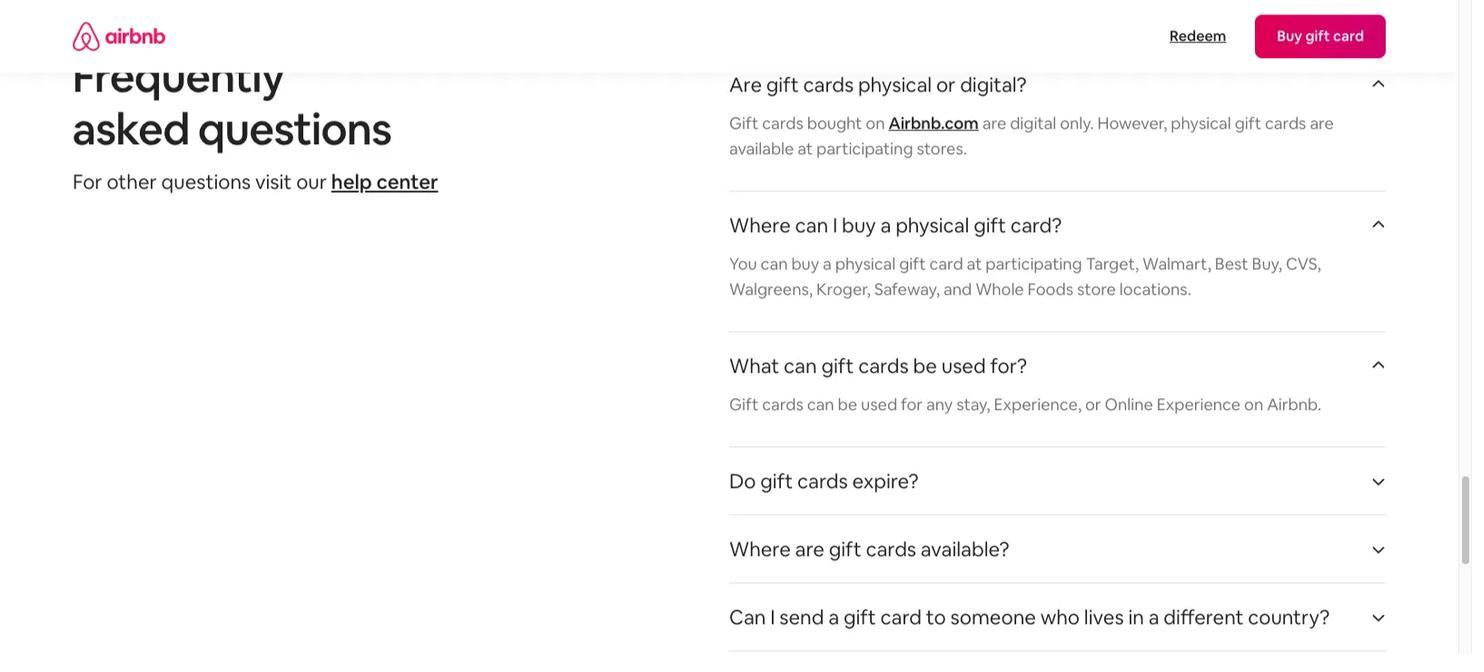 Task type: locate. For each thing, give the bounding box(es) containing it.
where are gift cards available? button
[[729, 516, 1386, 583]]

1 horizontal spatial be
[[913, 353, 937, 378]]

participating down gift cards bought on airbnb.com
[[817, 138, 913, 159]]

or inside dropdown button
[[936, 71, 956, 97]]

1 vertical spatial where
[[729, 536, 791, 562]]

a up safeway,
[[881, 212, 891, 238]]

gift inside what can gift cards be used for? dropdown button
[[821, 353, 854, 378]]

1 vertical spatial participating
[[986, 253, 1082, 274]]

physical up airbnb.com link
[[858, 71, 932, 97]]

1 horizontal spatial participating
[[986, 253, 1082, 274]]

used
[[942, 353, 986, 378], [861, 394, 897, 415]]

card left to
[[881, 605, 922, 630]]

can i send a gift card to someone who lives in a different country? button
[[729, 584, 1386, 651]]

0 horizontal spatial i
[[770, 605, 775, 630]]

only.
[[1060, 112, 1094, 133]]

can inside "you can buy a physical gift card at participating target, walmart, best buy, cvs, walgreens, kroger, safeway, and whole foods store locations."
[[761, 253, 788, 274]]

airbnb.com link
[[889, 112, 979, 133]]

where are gift cards available?
[[729, 536, 1010, 562]]

i right the can
[[770, 605, 775, 630]]

0 vertical spatial or
[[936, 71, 956, 97]]

who
[[1041, 605, 1080, 630]]

1 vertical spatial at
[[967, 253, 982, 274]]

do
[[729, 468, 756, 494]]

can
[[795, 212, 828, 238], [761, 253, 788, 274], [784, 353, 817, 378], [807, 394, 834, 415]]

can for you
[[761, 253, 788, 274]]

at
[[798, 138, 813, 159], [967, 253, 982, 274]]

cards
[[803, 71, 854, 97], [762, 112, 804, 133], [1265, 112, 1307, 133], [858, 353, 909, 378], [762, 394, 804, 415], [798, 468, 848, 494], [866, 536, 916, 562]]

where
[[729, 212, 791, 238], [729, 536, 791, 562]]

1 horizontal spatial i
[[833, 212, 838, 238]]

safeway,
[[874, 278, 940, 299]]

cvs,
[[1286, 253, 1321, 274]]

gift inside can i send a gift card to someone who lives in a different country? dropdown button
[[844, 605, 876, 630]]

experience,
[[994, 394, 1082, 415]]

are gift cards physical or digital?
[[729, 71, 1027, 97]]

you
[[729, 253, 757, 274]]

1 vertical spatial i
[[770, 605, 775, 630]]

0 vertical spatial participating
[[817, 138, 913, 159]]

physical up and
[[896, 212, 969, 238]]

0 vertical spatial buy
[[842, 212, 876, 238]]

or up airbnb.com
[[936, 71, 956, 97]]

gift for gift cards can be used for any stay, experience, or online experience on airbnb.
[[729, 394, 759, 415]]

gift cards bought on airbnb.com
[[729, 112, 979, 133]]

used left for
[[861, 394, 897, 415]]

digital
[[1010, 112, 1057, 133]]

questions
[[161, 169, 251, 194]]

can i send a gift card to someone who lives in a different country?
[[729, 605, 1330, 630]]

1 horizontal spatial used
[[942, 353, 986, 378]]

1 horizontal spatial card
[[930, 253, 963, 274]]

1 vertical spatial used
[[861, 394, 897, 415]]

on left airbnb.
[[1244, 394, 1264, 415]]

on down are gift cards physical or digital?
[[866, 112, 885, 133]]

buy up walgreens,
[[791, 253, 819, 274]]

0 vertical spatial be
[[913, 353, 937, 378]]

i inside can i send a gift card to someone who lives in a different country? dropdown button
[[770, 605, 775, 630]]

help center link
[[331, 169, 438, 194]]

a right the in in the right of the page
[[1149, 605, 1160, 630]]

1 vertical spatial or
[[1085, 394, 1101, 415]]

at down bought
[[798, 138, 813, 159]]

0 vertical spatial card
[[930, 253, 963, 274]]

on
[[866, 112, 885, 133], [1244, 394, 1264, 415]]

gift inside 'are digital only. however, physical gift cards are available at participating stores.'
[[1235, 112, 1262, 133]]

used up stay,
[[942, 353, 986, 378]]

i up kroger,
[[833, 212, 838, 238]]

what
[[729, 353, 780, 378]]

0 vertical spatial used
[[942, 353, 986, 378]]

physical up kroger,
[[835, 253, 896, 274]]

gift cards can be used for any stay, experience, or online experience on airbnb.
[[729, 394, 1322, 415]]

0 horizontal spatial used
[[861, 394, 897, 415]]

buy up kroger,
[[842, 212, 876, 238]]

a up kroger,
[[823, 253, 832, 274]]

participating inside 'are digital only. however, physical gift cards are available at participating stores.'
[[817, 138, 913, 159]]

target,
[[1086, 253, 1139, 274]]

you can buy a physical gift card at participating target, walmart, best buy, cvs, walgreens, kroger, safeway, and whole foods store locations.
[[729, 253, 1325, 299]]

card up and
[[930, 253, 963, 274]]

be down what can gift cards be used for?
[[838, 394, 858, 415]]

participating up the foods
[[986, 253, 1082, 274]]

or
[[936, 71, 956, 97], [1085, 394, 1101, 415]]

at inside "you can buy a physical gift card at participating target, walmart, best buy, cvs, walgreens, kroger, safeway, and whole foods store locations."
[[967, 253, 982, 274]]

participating
[[817, 138, 913, 159], [986, 253, 1082, 274]]

1 vertical spatial be
[[838, 394, 858, 415]]

participating inside "you can buy a physical gift card at participating target, walmart, best buy, cvs, walgreens, kroger, safeway, and whole foods store locations."
[[986, 253, 1082, 274]]

0 horizontal spatial at
[[798, 138, 813, 159]]

buy inside where can i buy a physical gift card? dropdown button
[[842, 212, 876, 238]]

be
[[913, 353, 937, 378], [838, 394, 858, 415]]

physical right however,
[[1171, 112, 1231, 133]]

0 vertical spatial at
[[798, 138, 813, 159]]

0 vertical spatial on
[[866, 112, 885, 133]]

0 horizontal spatial buy
[[791, 253, 819, 274]]

can up kroger,
[[795, 212, 828, 238]]

be up for
[[913, 353, 937, 378]]

are
[[983, 112, 1007, 133], [1310, 112, 1334, 133], [795, 536, 825, 562]]

0 vertical spatial i
[[833, 212, 838, 238]]

buy
[[842, 212, 876, 238], [791, 253, 819, 274]]

cards inside 'are digital only. however, physical gift cards are available at participating stores.'
[[1265, 112, 1307, 133]]

can up walgreens,
[[761, 253, 788, 274]]

0 vertical spatial gift
[[729, 112, 759, 133]]

can for where
[[795, 212, 828, 238]]

1 gift from the top
[[729, 112, 759, 133]]

2 gift from the top
[[729, 394, 759, 415]]

used inside what can gift cards be used for? dropdown button
[[942, 353, 986, 378]]

best
[[1215, 253, 1249, 274]]

can right what
[[784, 353, 817, 378]]

gift up 'available'
[[729, 112, 759, 133]]

can down what can gift cards be used for?
[[807, 394, 834, 415]]

where can i buy a physical gift card? button
[[729, 191, 1386, 251]]

1 vertical spatial buy
[[791, 253, 819, 274]]

center
[[376, 169, 438, 194]]

however,
[[1098, 112, 1167, 133]]

2 where from the top
[[729, 536, 791, 562]]

or left online
[[1085, 394, 1101, 415]]

0 horizontal spatial or
[[936, 71, 956, 97]]

i
[[833, 212, 838, 238], [770, 605, 775, 630]]

1 vertical spatial on
[[1244, 394, 1264, 415]]

0 horizontal spatial participating
[[817, 138, 913, 159]]

where up you
[[729, 212, 791, 238]]

card inside "you can buy a physical gift card at participating target, walmart, best buy, cvs, walgreens, kroger, safeway, and whole foods store locations."
[[930, 253, 963, 274]]

different
[[1164, 605, 1244, 630]]

1 vertical spatial gift
[[729, 394, 759, 415]]

send
[[780, 605, 824, 630]]

at inside 'are digital only. however, physical gift cards are available at participating stores.'
[[798, 138, 813, 159]]

0 horizontal spatial card
[[881, 605, 922, 630]]

stay,
[[957, 394, 991, 415]]

redeem
[[1170, 26, 1226, 45]]

1 horizontal spatial at
[[967, 253, 982, 274]]

1 horizontal spatial are
[[983, 112, 1007, 133]]

card
[[930, 253, 963, 274], [881, 605, 922, 630]]

are gift cards physical or digital? button
[[729, 50, 1386, 110]]

are inside dropdown button
[[795, 536, 825, 562]]

a
[[881, 212, 891, 238], [823, 253, 832, 274], [829, 605, 839, 630], [1149, 605, 1160, 630]]

gift
[[766, 71, 799, 97], [1235, 112, 1262, 133], [974, 212, 1006, 238], [899, 253, 926, 274], [821, 353, 854, 378], [761, 468, 793, 494], [829, 536, 862, 562], [844, 605, 876, 630]]

physical
[[858, 71, 932, 97], [1171, 112, 1231, 133], [896, 212, 969, 238], [835, 253, 896, 274]]

2 horizontal spatial are
[[1310, 112, 1334, 133]]

what can gift cards be used for?
[[729, 353, 1027, 378]]

online
[[1105, 394, 1153, 415]]

at up and
[[967, 253, 982, 274]]

1 horizontal spatial buy
[[842, 212, 876, 238]]

0 vertical spatial where
[[729, 212, 791, 238]]

for other questions visit our help center
[[73, 169, 438, 194]]

gift
[[729, 112, 759, 133], [729, 394, 759, 415]]

where up the can
[[729, 536, 791, 562]]

be inside dropdown button
[[913, 353, 937, 378]]

0 horizontal spatial are
[[795, 536, 825, 562]]

profile element
[[751, 0, 1386, 73]]

airbnb.com
[[889, 112, 979, 133]]

1 vertical spatial card
[[881, 605, 922, 630]]

1 where from the top
[[729, 212, 791, 238]]

do gift cards expire? button
[[729, 447, 1386, 515]]

gift down what
[[729, 394, 759, 415]]



Task type: describe. For each thing, give the bounding box(es) containing it.
asked questions
[[73, 100, 392, 156]]

frequently asked questions
[[73, 48, 392, 156]]

someone
[[951, 605, 1036, 630]]

1 horizontal spatial or
[[1085, 394, 1101, 415]]

do gift cards expire?
[[729, 468, 919, 494]]

gift inside the are gift cards physical or digital? dropdown button
[[766, 71, 799, 97]]

our
[[296, 169, 327, 194]]

a right the send
[[829, 605, 839, 630]]

where for where are gift cards available?
[[729, 536, 791, 562]]

walgreens,
[[729, 278, 813, 299]]

card inside dropdown button
[[881, 605, 922, 630]]

visit
[[255, 169, 292, 194]]

stores.
[[917, 138, 967, 159]]

bought
[[807, 112, 862, 133]]

can for what
[[784, 353, 817, 378]]

country?
[[1248, 605, 1330, 630]]

0 horizontal spatial be
[[838, 394, 858, 415]]

i inside where can i buy a physical gift card? dropdown button
[[833, 212, 838, 238]]

experience
[[1157, 394, 1241, 415]]

digital?
[[960, 71, 1027, 97]]

help
[[331, 169, 372, 194]]

any
[[926, 394, 953, 415]]

are
[[729, 71, 762, 97]]

gift inside where can i buy a physical gift card? dropdown button
[[974, 212, 1006, 238]]

airbnb.
[[1267, 394, 1322, 415]]

can
[[729, 605, 766, 630]]

a inside "you can buy a physical gift card at participating target, walmart, best buy, cvs, walgreens, kroger, safeway, and whole foods store locations."
[[823, 253, 832, 274]]

where for where can i buy a physical gift card?
[[729, 212, 791, 238]]

store
[[1077, 278, 1116, 299]]

kroger,
[[816, 278, 871, 299]]

available
[[729, 138, 794, 159]]

available?
[[921, 536, 1010, 562]]

for
[[73, 169, 102, 194]]

locations.
[[1120, 278, 1192, 299]]

buy,
[[1252, 253, 1283, 274]]

for?
[[990, 353, 1027, 378]]

physical inside 'are digital only. however, physical gift cards are available at participating stores.'
[[1171, 112, 1231, 133]]

and
[[944, 278, 972, 299]]

gift inside "you can buy a physical gift card at participating target, walmart, best buy, cvs, walgreens, kroger, safeway, and whole foods store locations."
[[899, 253, 926, 274]]

frequently
[[73, 48, 285, 104]]

are digital only. however, physical gift cards are available at participating stores.
[[729, 112, 1338, 159]]

walmart,
[[1143, 253, 1212, 274]]

card?
[[1011, 212, 1062, 238]]

buy inside "you can buy a physical gift card at participating target, walmart, best buy, cvs, walgreens, kroger, safeway, and whole foods store locations."
[[791, 253, 819, 274]]

gift inside the 'where are gift cards available?' dropdown button
[[829, 536, 862, 562]]

other
[[107, 169, 157, 194]]

1 horizontal spatial on
[[1244, 394, 1264, 415]]

redeem link
[[1161, 18, 1235, 54]]

physical inside "you can buy a physical gift card at participating target, walmart, best buy, cvs, walgreens, kroger, safeway, and whole foods store locations."
[[835, 253, 896, 274]]

expire?
[[852, 468, 919, 494]]

whole
[[976, 278, 1024, 299]]

foods
[[1028, 278, 1074, 299]]

for
[[901, 394, 923, 415]]

in
[[1128, 605, 1144, 630]]

what can gift cards be used for? button
[[729, 332, 1386, 392]]

to
[[926, 605, 946, 630]]

0 horizontal spatial on
[[866, 112, 885, 133]]

gift inside the do gift cards expire? dropdown button
[[761, 468, 793, 494]]

lives
[[1084, 605, 1124, 630]]

gift for gift cards bought on airbnb.com
[[729, 112, 759, 133]]

where can i buy a physical gift card?
[[729, 212, 1062, 238]]



Task type: vqa. For each thing, say whether or not it's contained in the screenshot.
country?
yes



